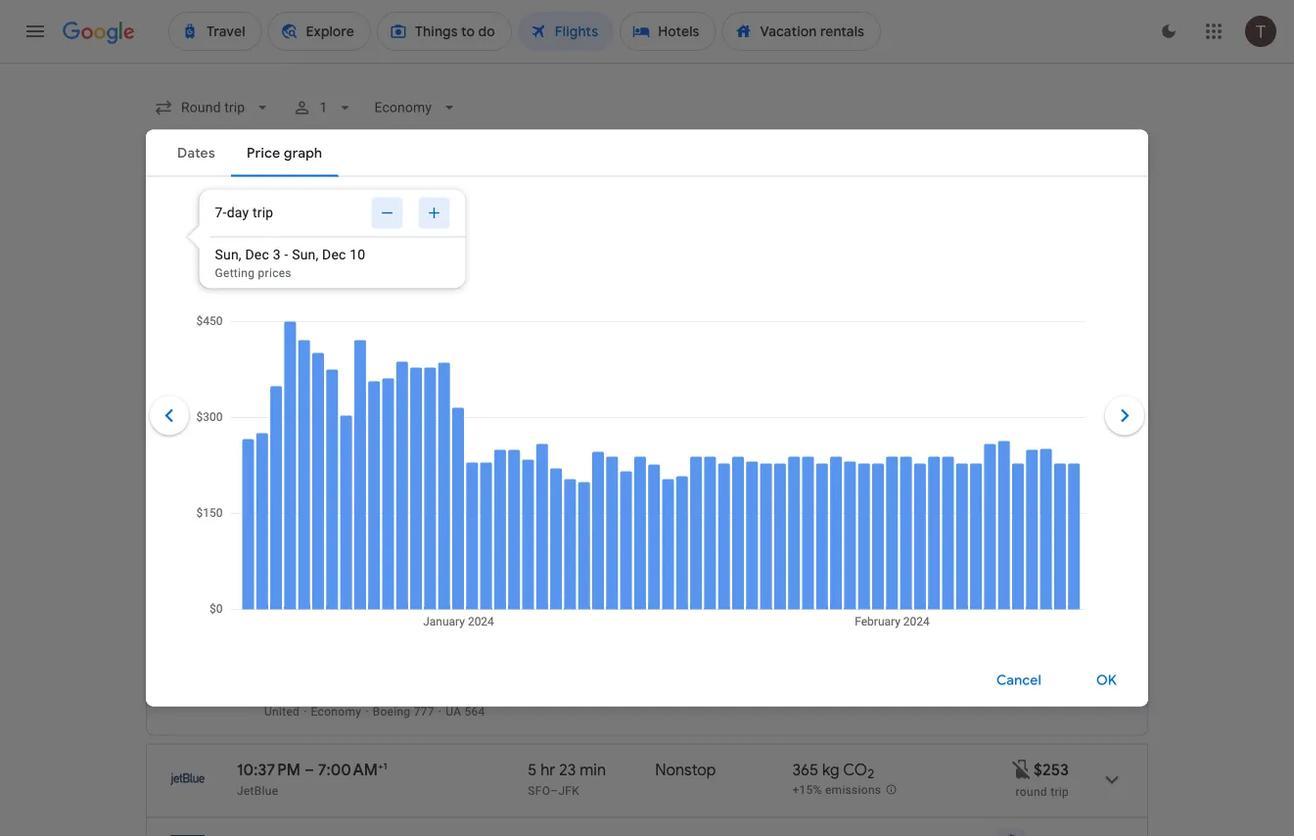 Task type: vqa. For each thing, say whether or not it's contained in the screenshot.
avg
yes



Task type: describe. For each thing, give the bounding box(es) containing it.
some
[[241, 380, 276, 396]]

this price for this flight doesn't include overhead bin access. if you need a carry-on bag, use the bags filter to update prices. image for $253 text field
[[1011, 518, 1034, 541]]

ua 564
[[446, 705, 486, 718]]

all filters
[[183, 203, 241, 220]]

-
[[284, 247, 288, 263]]

1 the from the left
[[432, 380, 452, 396]]

departure
[[237, 530, 313, 550]]

emissions for 305
[[763, 544, 819, 557]]

dec left 10
[[322, 247, 346, 263]]

trip for 253 us dollars text field
[[1051, 785, 1070, 799]]

airport
[[537, 598, 588, 618]]

a
[[954, 622, 961, 636]]

3 for sun, dec 3 - sun, dec 10 getting prices
[[273, 247, 281, 263]]

best departing flights
[[146, 441, 342, 466]]

round trip for 253 us dollars text field
[[1016, 785, 1070, 799]]

airlines
[[365, 203, 414, 220]]

dates
[[465, 286, 502, 303]]

0 vertical spatial trip
[[253, 205, 274, 221]]

flights,
[[279, 380, 322, 396]]

sun, dec 3
[[332, 530, 409, 550]]

1 you from the left
[[406, 380, 429, 396]]

5
[[528, 760, 537, 780]]

dec 3 – 9
[[293, 286, 351, 303]]

2 and from the left
[[758, 471, 778, 484]]

7-
[[215, 205, 227, 221]]

564
[[465, 705, 486, 718]]

sun, dec 3 - sun, dec 10 getting prices
[[215, 247, 366, 280]]

prices inside find the best price region
[[218, 286, 259, 303]]

by:
[[1098, 468, 1118, 486]]

filters
[[203, 203, 241, 220]]

pays
[[373, 380, 403, 396]]

1 fees from the left
[[572, 471, 595, 484]]

hr
[[541, 760, 556, 780]]

305 inside 305 kg co 2
[[739, 520, 766, 540]]

taxes
[[529, 471, 558, 484]]

ranked based on price and convenience
[[146, 471, 366, 484]]

select flight
[[886, 531, 964, 549]]

legroom
[[953, 599, 998, 613]]

stream media to your device
[[905, 670, 1061, 683]]

emissions for 365
[[826, 784, 882, 798]]

1 horizontal spatial price
[[558, 380, 589, 396]]

10:37 pm – 7:00 am + 1
[[237, 760, 388, 780]]

jetblue
[[237, 784, 279, 798]]

learn more about ranking image
[[370, 469, 388, 486]]

$253 for 253 us dollars text field
[[1034, 760, 1070, 780]]

total duration 5 hr 23 min. element
[[528, 760, 656, 783]]

all
[[183, 203, 200, 220]]

sun, for sun, dec 3
[[332, 530, 363, 550]]

wi-
[[905, 622, 923, 636]]

scroll backward image
[[146, 392, 193, 439]]

11:45 pm
[[264, 598, 323, 618]]

cancel
[[997, 672, 1042, 690]]

dec up getting at the top
[[245, 247, 269, 263]]

for
[[216, 380, 237, 396]]

ok button
[[1073, 657, 1141, 704]]

1 horizontal spatial for
[[936, 622, 951, 636]]

google
[[325, 380, 370, 396]]

boeing 777
[[373, 705, 435, 718]]

1 vertical spatial kg
[[1086, 693, 1099, 707]]

+15%
[[793, 784, 822, 798]]

average legroom (31 in)
[[905, 599, 1037, 613]]

kg for 365
[[823, 760, 840, 780]]

305 kg co 2
[[739, 520, 822, 543]]

economy
[[311, 705, 362, 718]]

adult.
[[627, 471, 658, 484]]

price
[[216, 354, 254, 374]]

sort by:
[[1067, 468, 1118, 486]]

1 vertical spatial price
[[243, 471, 271, 484]]

estimate:
[[1007, 693, 1059, 707]]

include
[[437, 471, 477, 484]]

on
[[226, 471, 240, 484]]

round for $253 text field this price for this flight doesn't include overhead bin access. if you need a carry-on bag, use the bags filter to update prices. icon
[[1016, 545, 1048, 559]]

best departing flights main content
[[146, 275, 1149, 837]]

co for 305
[[791, 520, 815, 540]]

sfo inside 5 hr 23 min sfo – jfk
[[528, 784, 551, 798]]

bag fees button
[[782, 471, 829, 484]]

to
[[985, 670, 996, 683]]

device
[[1026, 670, 1061, 683]]

prices
[[400, 471, 434, 484]]

any
[[436, 286, 462, 303]]

dec inside find the best price region
[[293, 286, 319, 303]]

getting
[[215, 266, 255, 280]]

leaves san francisco international airport at 10:37 pm on sunday, december 3 and arrives at john f. kennedy international airport at 7:00 am on monday, december 4. element
[[237, 760, 388, 780]]

bags button
[[456, 196, 532, 227]]

francisco
[[372, 598, 441, 618]]

apply.
[[858, 471, 891, 484]]

1 and from the left
[[274, 471, 294, 484]]

bags
[[467, 203, 499, 220]]

253 US dollars text field
[[1034, 520, 1070, 540]]

for some flights, google pays you the difference if the price drops after you book.
[[216, 380, 726, 396]]

find the best price region
[[146, 275, 1149, 326]]

new
[[350, 359, 375, 371]]

Departure time: 10:37 PM. text field
[[237, 760, 301, 780]]

select
[[886, 531, 927, 549]]

track prices
[[179, 286, 259, 303]]

wi-fi for a fee
[[905, 622, 982, 636]]

Departure time: 11:45 PM. text field
[[264, 598, 323, 618]]

10
[[350, 247, 366, 263]]

0 vertical spatial for
[[598, 471, 614, 484]]

difference
[[456, 380, 519, 396]]

based
[[190, 471, 223, 484]]

carbon
[[905, 693, 945, 707]]

nonstop flight. element
[[656, 760, 717, 783]]

this price for this flight doesn't include overhead bin access. if you need a carry-on bag, use the bags filter to update prices. image for 253 us dollars text field
[[1011, 758, 1034, 781]]

round trip for $253 text field
[[1016, 545, 1070, 559]]

convenience
[[297, 471, 366, 484]]

prices include required taxes + fees for 1 adult. optional charges and bag fees may apply. passenger assistance
[[400, 471, 1015, 484]]

sun, for sun, dec 3 - sun, dec 10 getting prices
[[215, 247, 242, 263]]

assistance
[[955, 471, 1015, 484]]

$253 for $253 text field
[[1034, 520, 1070, 540]]

fee
[[964, 622, 982, 636]]

Departure text field
[[832, 134, 922, 187]]

1 horizontal spatial sfo
[[597, 598, 627, 618]]

sort by: button
[[1059, 459, 1149, 495]]

ranked
[[146, 471, 187, 484]]



Task type: locate. For each thing, give the bounding box(es) containing it.
2 vertical spatial emissions
[[826, 784, 882, 798]]

you
[[406, 380, 429, 396], [665, 380, 688, 396]]

price
[[558, 380, 589, 396], [243, 471, 271, 484]]

)
[[627, 598, 632, 618]]

passenger assistance button
[[894, 471, 1015, 484]]

round trip down 253 us dollars text field
[[1016, 785, 1070, 799]]

boeing
[[373, 705, 411, 718]]

co for 365
[[844, 760, 868, 780]]

1 vertical spatial for
[[936, 622, 951, 636]]

1 vertical spatial round trip
[[1016, 785, 1070, 799]]

for
[[598, 471, 614, 484], [936, 622, 951, 636]]

united
[[264, 705, 300, 718]]

3 for sun, dec 3
[[400, 530, 409, 550]]

none search field containing all filters
[[146, 90, 1149, 260]]

jfk
[[559, 784, 580, 798]]

round
[[1016, 545, 1048, 559], [1016, 785, 1048, 799]]

kg up avg emissions
[[770, 520, 788, 540]]

1 horizontal spatial and
[[758, 471, 778, 484]]

the right if
[[535, 380, 555, 396]]

co inside 305 kg co 2
[[791, 520, 815, 540]]

drops
[[593, 380, 629, 396]]

co up avg emissions
[[791, 520, 815, 540]]

kg up +15% emissions
[[823, 760, 840, 780]]

1 vertical spatial 305
[[1062, 693, 1082, 707]]

after
[[632, 380, 662, 396]]

select flight button
[[862, 525, 987, 556]]

2 vertical spatial kg
[[823, 760, 840, 780]]

0 vertical spatial 305
[[739, 520, 766, 540]]

1 vertical spatial this price for this flight doesn't include overhead bin access. if you need a carry-on bag, use the bags filter to update prices. image
[[1011, 758, 1034, 781]]

dec left the 3 – 9
[[293, 286, 319, 303]]

1 horizontal spatial +
[[561, 471, 568, 484]]

prices down - on the top left of page
[[258, 266, 292, 280]]

2 $253 from the top
[[1034, 760, 1070, 780]]

2 round trip from the top
[[1016, 785, 1070, 799]]

2 inside '365 kg co 2'
[[868, 766, 875, 783]]

 image
[[439, 705, 442, 718]]

3 left - on the top left of page
[[273, 247, 281, 263]]

trip down $253 text field
[[1051, 545, 1070, 559]]

1 vertical spatial sfo
[[528, 784, 551, 798]]

+ down "boeing"
[[378, 760, 383, 772]]

1 vertical spatial $253
[[1034, 760, 1070, 780]]

nonstop
[[656, 760, 717, 780]]

777
[[414, 705, 435, 718]]

round trip down $253 text field
[[1016, 545, 1070, 559]]

sfo right airport
[[597, 598, 627, 618]]

1 button
[[284, 90, 363, 125]]

1 horizontal spatial co
[[844, 760, 868, 780]]

+ right taxes
[[561, 471, 568, 484]]

scroll forward image
[[1102, 392, 1149, 439]]

1 horizontal spatial emissions
[[826, 784, 882, 798]]

for left adult.
[[598, 471, 614, 484]]

you right pays in the top of the page
[[406, 380, 429, 396]]

1 inside the 1 popup button
[[320, 99, 328, 116]]

305
[[739, 520, 766, 540], [1062, 693, 1082, 707]]

1 horizontal spatial the
[[535, 380, 555, 396]]

1 vertical spatial round
[[1016, 785, 1048, 799]]

0 vertical spatial emissions
[[763, 544, 819, 557]]

253 US dollars text field
[[1034, 760, 1070, 780]]

and left bag in the right of the page
[[758, 471, 778, 484]]

track
[[179, 286, 215, 303]]

emissions down 305 kg co 2
[[763, 544, 819, 557]]

1 $253 from the top
[[1034, 520, 1070, 540]]

all filters button
[[146, 196, 256, 227]]

emissions down stream media to your device
[[948, 693, 1004, 707]]

0 vertical spatial this price for this flight doesn't include overhead bin access. if you need a carry-on bag, use the bags filter to update prices. image
[[1011, 518, 1034, 541]]

co inside '365 kg co 2'
[[844, 760, 868, 780]]

1 this price for this flight doesn't include overhead bin access. if you need a carry-on bag, use the bags filter to update prices. image from the top
[[1011, 518, 1034, 541]]

prices inside sun, dec 3 - sun, dec 10 getting prices
[[258, 266, 292, 280]]

23
[[560, 760, 576, 780]]

2 for 365
[[868, 766, 875, 783]]

1 vertical spatial 1
[[617, 471, 624, 484]]

emissions down '365 kg co 2'
[[826, 784, 882, 798]]

2
[[815, 526, 822, 543], [868, 766, 875, 783]]

avg emissions
[[739, 544, 819, 557]]

2 fees from the left
[[805, 471, 829, 484]]

+15% emissions
[[793, 784, 882, 798]]

fi
[[922, 622, 932, 636]]

0 horizontal spatial 305
[[739, 520, 766, 540]]

price right on
[[243, 471, 271, 484]]

min
[[580, 760, 606, 780]]

co
[[791, 520, 815, 540], [844, 760, 868, 780]]

sun, down convenience
[[332, 530, 363, 550]]

0 horizontal spatial +
[[378, 760, 383, 772]]

0 horizontal spatial 3
[[273, 247, 281, 263]]

average
[[905, 599, 949, 613]]

the left the difference
[[432, 380, 452, 396]]

airlines button
[[354, 196, 448, 227]]

0 horizontal spatial and
[[274, 471, 294, 484]]

1 horizontal spatial kg
[[823, 760, 840, 780]]

2 the from the left
[[535, 380, 555, 396]]

kg
[[770, 520, 788, 540], [1086, 693, 1099, 707], [823, 760, 840, 780]]

0 horizontal spatial 1
[[320, 99, 328, 116]]

365
[[793, 760, 819, 780]]

0 vertical spatial 3
[[273, 247, 281, 263]]

365 kg co 2
[[793, 760, 875, 783]]

2 inside 305 kg co 2
[[815, 526, 822, 543]]

1 vertical spatial co
[[844, 760, 868, 780]]

and
[[274, 471, 294, 484], [758, 471, 778, 484]]

fees
[[572, 471, 595, 484], [805, 471, 829, 484]]

you right after
[[665, 380, 688, 396]]

optional
[[662, 471, 708, 484]]

3 down "prices" at bottom left
[[400, 530, 409, 550]]

sun, inside best departing flights main content
[[332, 530, 363, 550]]

and down the flights
[[274, 471, 294, 484]]

+ inside 10:37 pm – 7:00 am + 1
[[378, 760, 383, 772]]

New feature text field
[[341, 355, 384, 374]]

1 vertical spatial prices
[[218, 286, 259, 303]]

2 horizontal spatial 1
[[617, 471, 624, 484]]

5 hr 23 min sfo – jfk
[[528, 760, 606, 798]]

– left 7:00 am
[[305, 760, 314, 780]]

0 horizontal spatial –
[[305, 760, 314, 780]]

0 horizontal spatial fees
[[572, 471, 595, 484]]

sun, up getting at the top
[[215, 247, 242, 263]]

emissions
[[763, 544, 819, 557], [948, 693, 1004, 707], [826, 784, 882, 798]]

round down $253 text field
[[1016, 545, 1048, 559]]

0 vertical spatial price
[[558, 380, 589, 396]]

$253
[[1034, 520, 1070, 540], [1034, 760, 1070, 780]]

0 horizontal spatial you
[[406, 380, 429, 396]]

Return text field
[[997, 134, 1087, 187]]

kg for 305
[[770, 520, 788, 540]]

round down 253 us dollars text field
[[1016, 785, 1048, 799]]

– down the hr
[[551, 784, 559, 798]]

departing
[[191, 441, 281, 466]]

1 round trip from the top
[[1016, 545, 1070, 559]]

305 up avg in the right of the page
[[739, 520, 766, 540]]

1 vertical spatial 2
[[868, 766, 875, 783]]

$253 down estimate:
[[1034, 760, 1070, 780]]

0 vertical spatial co
[[791, 520, 815, 540]]

0 horizontal spatial sfo
[[528, 784, 551, 798]]

1 horizontal spatial 2
[[868, 766, 875, 783]]

0 horizontal spatial 2
[[815, 526, 822, 543]]

1 vertical spatial 3
[[400, 530, 409, 550]]

kg inside '365 kg co 2'
[[823, 760, 840, 780]]

trip down 253 us dollars text field
[[1051, 785, 1070, 799]]

dec down learn more about ranking icon
[[367, 530, 396, 550]]

2 vertical spatial trip
[[1051, 785, 1070, 799]]

2 you from the left
[[665, 380, 688, 396]]

0 horizontal spatial the
[[432, 380, 452, 396]]

this price for this flight doesn't include overhead bin access. if you need a carry-on bag, use the bags filter to update prices. image
[[1011, 518, 1034, 541], [1011, 758, 1034, 781]]

trip for $253 text field
[[1051, 545, 1070, 559]]

trip right day
[[253, 205, 274, 221]]

media
[[948, 670, 982, 683]]

round for this price for this flight doesn't include overhead bin access. if you need a carry-on bag, use the bags filter to update prices. icon related to 253 us dollars text field
[[1016, 785, 1048, 799]]

fees right bag in the right of the page
[[805, 471, 829, 484]]

0 horizontal spatial for
[[598, 471, 614, 484]]

–
[[305, 760, 314, 780], [551, 784, 559, 798]]

1 vertical spatial –
[[551, 784, 559, 798]]

+
[[561, 471, 568, 484], [378, 760, 383, 772]]

2 up avg emissions
[[815, 526, 822, 543]]

san
[[342, 598, 368, 618]]

3 inside sun, dec 3 - sun, dec 10 getting prices
[[273, 247, 281, 263]]

bag
[[782, 471, 802, 484]]

7-day trip
[[215, 205, 274, 221]]

san francisco international airport ( sfo )
[[342, 598, 632, 618]]

$253 down sort
[[1034, 520, 1070, 540]]

flight
[[930, 531, 964, 549]]

the
[[432, 380, 452, 396], [535, 380, 555, 396]]

for left the a
[[936, 622, 951, 636]]

0 horizontal spatial sun,
[[215, 247, 242, 263]]

1 horizontal spatial you
[[665, 380, 688, 396]]

1 horizontal spatial –
[[551, 784, 559, 798]]

2 up +15% emissions
[[868, 766, 875, 783]]

best
[[146, 441, 187, 466]]

305 right estimate:
[[1062, 693, 1082, 707]]

1 horizontal spatial 3
[[400, 530, 409, 550]]

sfo
[[597, 598, 627, 618], [528, 784, 551, 798]]

– inside 5 hr 23 min sfo – jfk
[[551, 784, 559, 798]]

2 round from the top
[[1016, 785, 1048, 799]]

kg inside 305 kg co 2
[[770, 520, 788, 540]]

this price for this flight doesn't include overhead bin access. if you need a carry-on bag, use the bags filter to update prices. image down assistance
[[1011, 518, 1034, 541]]

2 this price for this flight doesn't include overhead bin access. if you need a carry-on bag, use the bags filter to update prices. image from the top
[[1011, 758, 1034, 781]]

0 horizontal spatial price
[[243, 471, 271, 484]]

required
[[480, 471, 525, 484]]

day
[[227, 205, 249, 221]]

passenger
[[894, 471, 952, 484]]

in)
[[1022, 599, 1037, 613]]

0 vertical spatial prices
[[258, 266, 292, 280]]

prices down getting at the top
[[218, 286, 259, 303]]

0 vertical spatial +
[[561, 471, 568, 484]]

sfo down 5 on the bottom left of page
[[528, 784, 551, 798]]

2 horizontal spatial sun,
[[332, 530, 363, 550]]

flights
[[285, 441, 342, 466]]

0 horizontal spatial co
[[791, 520, 815, 540]]

kg down ok
[[1086, 693, 1099, 707]]

2 horizontal spatial kg
[[1086, 693, 1099, 707]]

this price for this flight doesn't include overhead bin access. if you need a carry-on bag, use the bags filter to update prices. image down estimate:
[[1011, 758, 1034, 781]]

1 vertical spatial trip
[[1051, 545, 1070, 559]]

2 horizontal spatial emissions
[[948, 693, 1004, 707]]

3 inside best departing flights main content
[[400, 530, 409, 550]]

1 vertical spatial emissions
[[948, 693, 1004, 707]]

1 round from the top
[[1016, 545, 1048, 559]]

1 horizontal spatial fees
[[805, 471, 829, 484]]

0 vertical spatial –
[[305, 760, 314, 780]]

1 inside 10:37 pm – 7:00 am + 1
[[383, 760, 388, 772]]

10:37 pm
[[237, 760, 301, 780]]

price guarantee
[[216, 354, 333, 374]]

price left drops
[[558, 380, 589, 396]]

fees right taxes
[[572, 471, 595, 484]]

(
[[592, 598, 597, 618]]

cancel button
[[974, 657, 1066, 704]]

0 vertical spatial 2
[[815, 526, 822, 543]]

sun,
[[215, 247, 242, 263], [292, 247, 319, 263], [332, 530, 363, 550]]

0 vertical spatial round trip
[[1016, 545, 1070, 559]]

(31
[[1001, 599, 1019, 613]]

0 vertical spatial $253
[[1034, 520, 1070, 540]]

0 vertical spatial sfo
[[597, 598, 627, 618]]

None search field
[[146, 90, 1149, 260]]

Arrival time: 7:00 AM on  Monday, December 4. text field
[[318, 760, 388, 780]]

0 horizontal spatial emissions
[[763, 544, 819, 557]]

7:00 am
[[318, 760, 378, 780]]

1 horizontal spatial 305
[[1062, 693, 1082, 707]]

1 vertical spatial +
[[378, 760, 383, 772]]

sun, right - on the top left of page
[[292, 247, 319, 263]]

0 vertical spatial 1
[[320, 99, 328, 116]]

3 – 9
[[322, 286, 351, 303]]

your
[[999, 670, 1023, 683]]

charges
[[711, 471, 755, 484]]

1 horizontal spatial 1
[[383, 760, 388, 772]]

learn more about tracked prices image
[[263, 286, 281, 303]]

sort
[[1067, 468, 1095, 486]]

2 for 305
[[815, 526, 822, 543]]

co up +15% emissions
[[844, 760, 868, 780]]

may
[[832, 471, 855, 484]]

2 vertical spatial 1
[[383, 760, 388, 772]]

ua
[[446, 705, 462, 718]]

1 horizontal spatial sun,
[[292, 247, 319, 263]]

0 horizontal spatial kg
[[770, 520, 788, 540]]

0 vertical spatial kg
[[770, 520, 788, 540]]

0 vertical spatial round
[[1016, 545, 1048, 559]]



